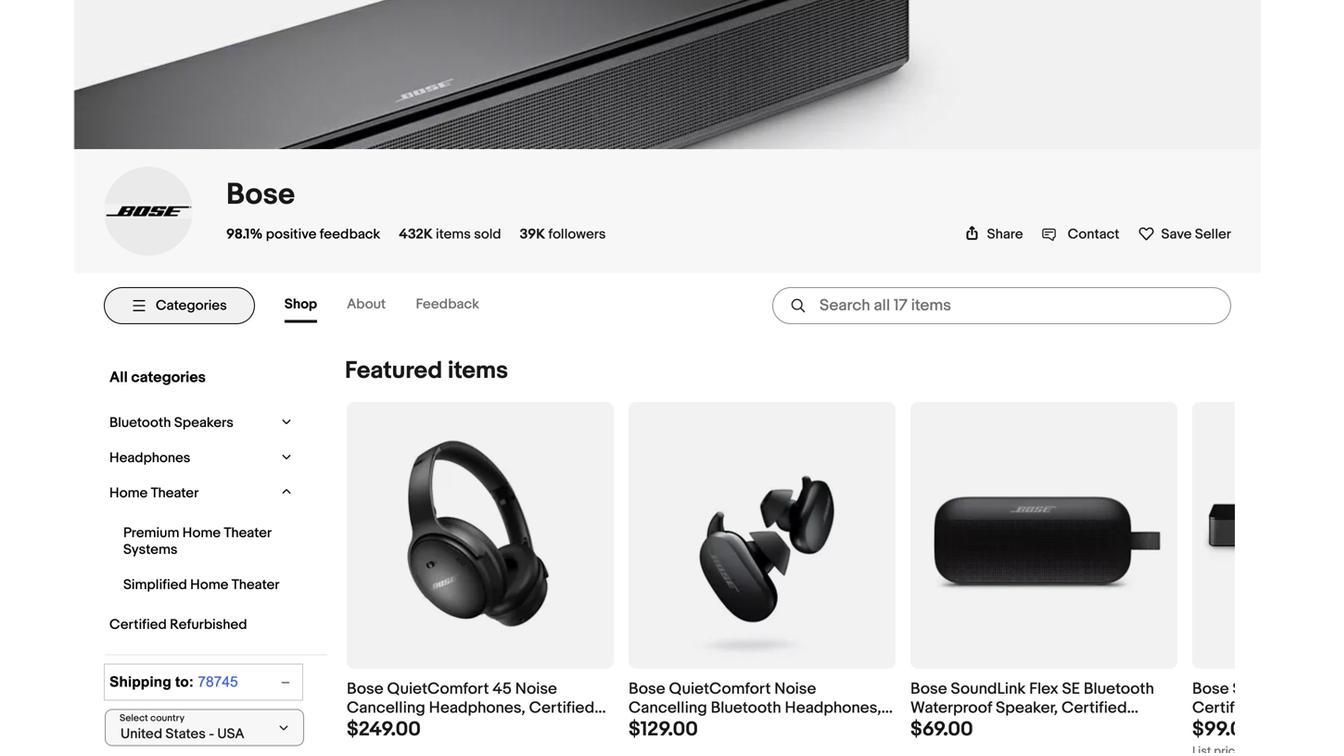 Task type: locate. For each thing, give the bounding box(es) containing it.
headphones
[[109, 450, 190, 467]]

theater for premium home theater systems
[[224, 525, 271, 542]]

1 headphones, from the left
[[429, 699, 526, 719]]

theater up simplified home theater link
[[224, 525, 271, 542]]

items
[[436, 226, 471, 243], [448, 357, 508, 386]]

refurbished
[[170, 617, 247, 634], [347, 719, 435, 738], [698, 719, 786, 738], [911, 719, 999, 738]]

items left sold
[[436, 226, 471, 243]]

bose up 98.1%
[[226, 177, 295, 213]]

contact
[[1068, 226, 1120, 243]]

1 noise from the left
[[515, 680, 557, 699]]

$69.00
[[911, 718, 973, 742]]

0 horizontal spatial cancelling
[[347, 699, 425, 719]]

premium home theater systems link
[[119, 521, 287, 563]]

bluetooth right se
[[1084, 680, 1154, 699]]

1 horizontal spatial bluetooth
[[711, 699, 781, 719]]

featured items
[[345, 357, 508, 386]]

bose inside bose quietcomfort 45 noise cancelling headphones, certified refurbished
[[347, 680, 384, 699]]

noise inside bose quietcomfort 45 noise cancelling headphones, certified refurbished
[[515, 680, 557, 699]]

shipping
[[109, 674, 171, 691]]

headphones, inside bose quietcomfort 45 noise cancelling headphones, certified refurbished
[[429, 699, 526, 719]]

cancelling
[[347, 699, 425, 719], [629, 699, 707, 719]]

0 horizontal spatial quietcomfort
[[387, 680, 489, 699]]

headphones, inside "bose quietcomfort noise cancelling bluetooth headphones, certified refurbished"
[[785, 699, 881, 719]]

1 horizontal spatial headphones,
[[785, 699, 881, 719]]

bose up $249.00
[[347, 680, 384, 699]]

98.1% positive feedback
[[226, 226, 380, 243]]

bose up $69.00
[[911, 680, 947, 699]]

bluetooth inside "bose quietcomfort noise cancelling bluetooth headphones, certified refurbished"
[[711, 699, 781, 719]]

2 quietcomfort from the left
[[669, 680, 771, 699]]

theater down the headphones link
[[151, 485, 199, 502]]

soundbar
[[1269, 680, 1335, 699]]

quietcomfort inside bose quietcomfort 45 noise cancelling headphones, certified refurbished
[[387, 680, 489, 699]]

tab list
[[284, 289, 509, 323]]

quietcomfort inside "bose quietcomfort noise cancelling bluetooth headphones, certified refurbished"
[[669, 680, 771, 699]]

quietcomfort for $129.00
[[669, 680, 771, 699]]

feedback
[[320, 226, 380, 243]]

bose soundlink flex se bluetooth waterproof speaker, certified refurbished : quick view image
[[911, 436, 1178, 636]]

$99.00
[[1192, 718, 1255, 742]]

2 horizontal spatial bluetooth
[[1084, 680, 1154, 699]]

1 horizontal spatial cancelling
[[629, 699, 707, 719]]

bose inside bose solo soundbar
[[1192, 680, 1229, 699]]

items inside tab panel
[[448, 357, 508, 386]]

headphones, for $249.00
[[429, 699, 526, 719]]

noise
[[515, 680, 557, 699], [774, 680, 816, 699]]

home down home theater 'link'
[[182, 525, 221, 542]]

2 vertical spatial theater
[[232, 577, 280, 594]]

1 vertical spatial theater
[[224, 525, 271, 542]]

certified
[[109, 617, 167, 634], [529, 699, 595, 719], [1062, 699, 1127, 719], [629, 719, 694, 738]]

bluetooth right $129.00
[[711, 699, 781, 719]]

0 vertical spatial home
[[109, 485, 148, 502]]

78745
[[198, 674, 238, 691]]

home up certified refurbished link
[[190, 577, 228, 594]]

featured items tab panel
[[104, 338, 1335, 754]]

bose inside "bose quietcomfort noise cancelling bluetooth headphones, certified refurbished"
[[629, 680, 665, 699]]

premium home theater systems
[[123, 525, 271, 559]]

save
[[1161, 226, 1192, 243]]

1 horizontal spatial quietcomfort
[[669, 680, 771, 699]]

bose for $249.00
[[347, 680, 384, 699]]

headphones, for $129.00
[[785, 699, 881, 719]]

1 quietcomfort from the left
[[387, 680, 489, 699]]

refurbished inside "bose quietcomfort noise cancelling bluetooth headphones, certified refurbished"
[[698, 719, 786, 738]]

bluetooth
[[109, 415, 171, 432], [1084, 680, 1154, 699], [711, 699, 781, 719]]

theater inside premium home theater systems
[[224, 525, 271, 542]]

bose left the solo
[[1192, 680, 1229, 699]]

45
[[493, 680, 512, 699]]

se
[[1062, 680, 1080, 699]]

bose quietcomfort noise cancelling bluetooth headphones, certified refurbished
[[629, 680, 881, 738]]

theater
[[151, 485, 199, 502], [224, 525, 271, 542], [232, 577, 280, 594]]

2 vertical spatial home
[[190, 577, 228, 594]]

quietcomfort for $249.00
[[387, 680, 489, 699]]

0 horizontal spatial noise
[[515, 680, 557, 699]]

followers
[[548, 226, 606, 243]]

theater down the "premium home theater systems" link
[[232, 577, 280, 594]]

feedback
[[416, 296, 479, 313]]

certified inside bose soundlink flex se bluetooth waterproof speaker, certified refurbished
[[1062, 699, 1127, 719]]

shop
[[284, 296, 317, 313]]

contact link
[[1042, 226, 1120, 243]]

headphones,
[[429, 699, 526, 719], [785, 699, 881, 719]]

1 cancelling from the left
[[347, 699, 425, 719]]

quietcomfort up $129.00
[[669, 680, 771, 699]]

bluetooth up headphones
[[109, 415, 171, 432]]

1 vertical spatial home
[[182, 525, 221, 542]]

bluetooth for $69.00
[[1084, 680, 1154, 699]]

home down headphones
[[109, 485, 148, 502]]

cancelling inside "bose quietcomfort noise cancelling bluetooth headphones, certified refurbished"
[[629, 699, 707, 719]]

certified inside bose quietcomfort 45 noise cancelling headphones, certified refurbished
[[529, 699, 595, 719]]

2 cancelling from the left
[[629, 699, 707, 719]]

home
[[109, 485, 148, 502], [182, 525, 221, 542], [190, 577, 228, 594]]

noise inside "bose quietcomfort noise cancelling bluetooth headphones, certified refurbished"
[[774, 680, 816, 699]]

1 horizontal spatial noise
[[774, 680, 816, 699]]

sold
[[474, 226, 501, 243]]

bose solo soundbar button
[[1192, 680, 1335, 719]]

$249.00
[[347, 718, 421, 742]]

bose quietcomfort 45 noise cancelling headphones, certified refurbished : quick view image
[[347, 436, 614, 636]]

2 noise from the left
[[774, 680, 816, 699]]

positive
[[266, 226, 317, 243]]

bose for $129.00
[[629, 680, 665, 699]]

home inside premium home theater systems
[[182, 525, 221, 542]]

soundlink
[[951, 680, 1026, 699]]

0 horizontal spatial headphones,
[[429, 699, 526, 719]]

bose
[[226, 177, 295, 213], [347, 680, 384, 699], [629, 680, 665, 699], [911, 680, 947, 699], [1192, 680, 1229, 699]]

98.1%
[[226, 226, 263, 243]]

to:
[[175, 674, 194, 691]]

1 vertical spatial items
[[448, 357, 508, 386]]

0 vertical spatial items
[[436, 226, 471, 243]]

certified refurbished
[[109, 617, 247, 634]]

simplified home theater link
[[119, 572, 287, 598]]

bose image
[[104, 204, 193, 219]]

bose inside bose soundlink flex se bluetooth waterproof speaker, certified refurbished
[[911, 680, 947, 699]]

0 vertical spatial theater
[[151, 485, 199, 502]]

bose up $129.00
[[629, 680, 665, 699]]

quietcomfort left 45 on the left
[[387, 680, 489, 699]]

bluetooth inside bose soundlink flex se bluetooth waterproof speaker, certified refurbished
[[1084, 680, 1154, 699]]

simplified
[[123, 577, 187, 594]]

2 headphones, from the left
[[785, 699, 881, 719]]

items down feedback
[[448, 357, 508, 386]]

quietcomfort
[[387, 680, 489, 699], [669, 680, 771, 699]]



Task type: vqa. For each thing, say whether or not it's contained in the screenshot.
$129.00's quietcomfort
yes



Task type: describe. For each thing, give the bounding box(es) containing it.
bose solo soundbar
[[1192, 680, 1335, 719]]

Search all 17 items field
[[772, 287, 1231, 324]]

speakers
[[174, 415, 233, 432]]

home theater link
[[105, 481, 274, 507]]

premium
[[123, 525, 179, 542]]

bose quietcomfort noise cancelling bluetooth headphones, certified refurbished : quick view image
[[662, 402, 862, 669]]

categories button
[[104, 287, 255, 324]]

39k
[[520, 226, 545, 243]]

share
[[987, 226, 1023, 243]]

theater for simplified home theater
[[232, 577, 280, 594]]

bose solo soundbar ii home theater, certified refurbished : quick view image
[[1192, 436, 1335, 636]]

all categories link
[[105, 364, 292, 392]]

categories
[[156, 298, 227, 314]]

432k items sold
[[399, 226, 501, 243]]

bose quietcomfort 45 noise cancelling headphones, certified refurbished
[[347, 680, 595, 738]]

bluetooth speakers
[[109, 415, 233, 432]]

tab list containing shop
[[284, 289, 509, 323]]

save seller
[[1161, 226, 1231, 243]]

theater inside 'link'
[[151, 485, 199, 502]]

bluetooth speakers link
[[105, 410, 274, 436]]

headphones link
[[105, 445, 274, 471]]

share button
[[965, 226, 1023, 243]]

save seller button
[[1138, 225, 1231, 243]]

cancelling inside bose quietcomfort 45 noise cancelling headphones, certified refurbished
[[347, 699, 425, 719]]

featured
[[345, 357, 442, 386]]

items for 432k
[[436, 226, 471, 243]]

0 horizontal spatial bluetooth
[[109, 415, 171, 432]]

simplified home theater
[[123, 577, 280, 594]]

39k followers
[[520, 226, 606, 243]]

bluetooth for $129.00
[[711, 699, 781, 719]]

home theater
[[109, 485, 199, 502]]

bose link
[[226, 177, 295, 213]]

home for simplified
[[190, 577, 228, 594]]

certified inside "bose quietcomfort noise cancelling bluetooth headphones, certified refurbished"
[[629, 719, 694, 738]]

bose quietcomfort 45 noise cancelling headphones, certified refurbished button
[[347, 680, 614, 738]]

shipping to: 78745
[[109, 674, 238, 691]]

bose soundlink flex se bluetooth waterproof speaker, certified refurbished button
[[911, 680, 1178, 738]]

categories
[[131, 369, 206, 387]]

bose for $69.00
[[911, 680, 947, 699]]

home for premium
[[182, 525, 221, 542]]

bose quietcomfort noise cancelling bluetooth headphones, certified refurbished button
[[629, 680, 896, 738]]

bose soundlink flex se bluetooth waterproof speaker, certified refurbished
[[911, 680, 1154, 738]]

about
[[347, 296, 386, 313]]

refurbished inside bose soundlink flex se bluetooth waterproof speaker, certified refurbished
[[911, 719, 999, 738]]

432k
[[399, 226, 433, 243]]

items for featured
[[448, 357, 508, 386]]

$129.00
[[629, 718, 698, 742]]

home inside 'link'
[[109, 485, 148, 502]]

waterproof
[[911, 699, 992, 719]]

certified refurbished link
[[105, 612, 285, 638]]

solo
[[1233, 680, 1265, 699]]

refurbished inside bose quietcomfort 45 noise cancelling headphones, certified refurbished
[[347, 719, 435, 738]]

flex
[[1029, 680, 1059, 699]]

seller
[[1195, 226, 1231, 243]]

speaker,
[[996, 699, 1058, 719]]

all categories
[[109, 369, 206, 387]]

systems
[[123, 542, 178, 559]]

all
[[109, 369, 128, 387]]



